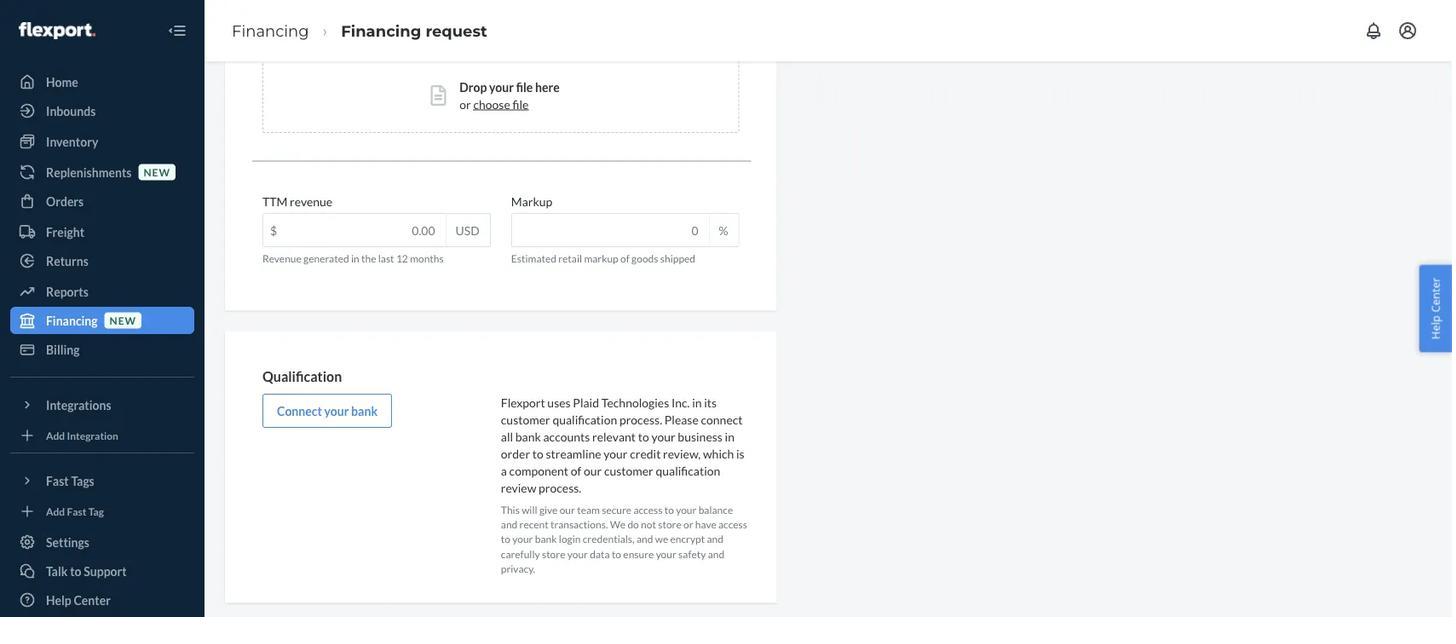 Task type: describe. For each thing, give the bounding box(es) containing it.
choose
[[473, 97, 510, 112]]

bank inside connect your bank button
[[351, 404, 378, 418]]

and down have
[[707, 533, 724, 546]]

your down relevant
[[604, 447, 628, 461]]

your down login
[[567, 548, 588, 560]]

connect your bank
[[277, 404, 378, 418]]

financing request
[[341, 21, 487, 40]]

add integration link
[[10, 425, 194, 446]]

drop your file here or choose file
[[460, 80, 560, 112]]

orders
[[46, 194, 84, 208]]

talk to support
[[46, 564, 127, 578]]

financing request link
[[341, 21, 487, 40]]

markup
[[511, 194, 553, 209]]

relevant
[[592, 430, 636, 444]]

secure
[[602, 504, 632, 516]]

our inside this will give our team secure access to your balance and recent transactions. we do not store or have access to your bank login credentials, and we encrypt and carefully store your data to ensure your safety and privacy.
[[560, 504, 575, 516]]

center inside button
[[1428, 278, 1443, 312]]

order
[[501, 447, 530, 461]]

add integration
[[46, 429, 118, 441]]

billing
[[46, 342, 80, 357]]

0 horizontal spatial process.
[[539, 481, 581, 495]]

fast tags
[[46, 473, 94, 488]]

encrypt
[[670, 533, 705, 546]]

your down we
[[656, 548, 677, 560]]

2 vertical spatial in
[[725, 430, 735, 444]]

add for add integration
[[46, 429, 65, 441]]

0.00 text field
[[263, 215, 445, 247]]

settings link
[[10, 528, 194, 556]]

freight link
[[10, 218, 194, 245]]

support
[[84, 564, 127, 578]]

goods
[[632, 253, 658, 265]]

review,
[[663, 447, 701, 461]]

fast inside dropdown button
[[46, 473, 69, 488]]

bank inside this will give our team secure access to your balance and recent transactions. we do not store or have access to your bank login credentials, and we encrypt and carefully store your data to ensure your safety and privacy.
[[535, 533, 557, 546]]

reports link
[[10, 278, 194, 305]]

0 vertical spatial process.
[[620, 412, 662, 427]]

to up component
[[532, 447, 544, 461]]

review
[[501, 481, 536, 495]]

home link
[[10, 68, 194, 95]]

uses
[[547, 395, 571, 410]]

ensure
[[623, 548, 654, 560]]

estimated
[[511, 253, 556, 265]]

breadcrumbs navigation
[[218, 6, 501, 55]]

ttm
[[263, 194, 288, 209]]

request
[[426, 21, 487, 40]]

add fast tag
[[46, 505, 104, 517]]

of inside flexport uses plaid technologies inc. in its customer qualification process. please connect all bank accounts relevant to your business in order to streamline your credit review, which is a component of our customer qualification review process.
[[571, 464, 581, 478]]

0 text field
[[512, 215, 709, 247]]

revenue generated in the last 12 months
[[263, 253, 444, 265]]

billing link
[[10, 336, 194, 363]]

0 horizontal spatial in
[[351, 253, 359, 265]]

integration
[[67, 429, 118, 441]]

have
[[695, 519, 717, 531]]

here
[[535, 80, 560, 95]]

to up the credit
[[638, 430, 649, 444]]

reports
[[46, 284, 88, 299]]

connect
[[701, 412, 743, 427]]

the
[[361, 253, 376, 265]]

inbounds
[[46, 104, 96, 118]]

bank inside flexport uses plaid technologies inc. in its customer qualification process. please connect all bank accounts relevant to your business in order to streamline your credit review, which is a component of our customer qualification review process.
[[515, 430, 541, 444]]

revenue
[[290, 194, 333, 209]]

connect
[[277, 404, 322, 418]]

talk
[[46, 564, 68, 578]]

business
[[678, 430, 723, 444]]

is
[[736, 447, 745, 461]]

your inside button
[[324, 404, 349, 418]]

flexport uses plaid technologies inc. in its customer qualification process. please connect all bank accounts relevant to your business in order to streamline your credit review, which is a component of our customer qualification review process.
[[501, 395, 745, 495]]

open notifications image
[[1364, 20, 1384, 41]]

which
[[703, 447, 734, 461]]

login
[[559, 533, 581, 546]]

we
[[655, 533, 668, 546]]

1 horizontal spatial store
[[658, 519, 682, 531]]

retail
[[558, 253, 582, 265]]

0 horizontal spatial financing
[[46, 313, 98, 328]]

your up have
[[676, 504, 697, 516]]

last
[[378, 253, 394, 265]]

a
[[501, 464, 507, 478]]

0 horizontal spatial center
[[74, 593, 111, 607]]

1 horizontal spatial qualification
[[656, 464, 720, 478]]

data
[[590, 548, 610, 560]]

your inside drop your file here or choose file
[[489, 80, 514, 95]]

0 vertical spatial qualification
[[553, 412, 617, 427]]

qualification
[[263, 368, 342, 385]]

credentials,
[[583, 533, 635, 546]]

home
[[46, 75, 78, 89]]

transactions.
[[551, 519, 608, 531]]

%
[[719, 223, 728, 238]]

to up we
[[665, 504, 674, 516]]

revenue
[[263, 253, 302, 265]]

tag
[[88, 505, 104, 517]]

its
[[704, 395, 717, 410]]

help center button
[[1419, 265, 1452, 352]]

balance
[[699, 504, 733, 516]]

returns
[[46, 254, 88, 268]]

0 horizontal spatial customer
[[501, 412, 550, 427]]

open account menu image
[[1398, 20, 1418, 41]]



Task type: vqa. For each thing, say whether or not it's contained in the screenshot.
Flexport logo
yes



Task type: locate. For each thing, give the bounding box(es) containing it.
we
[[610, 519, 626, 531]]

1 vertical spatial process.
[[539, 481, 581, 495]]

privacy.
[[501, 563, 535, 575]]

1 horizontal spatial process.
[[620, 412, 662, 427]]

your right connect
[[324, 404, 349, 418]]

2 add from the top
[[46, 505, 65, 517]]

help inside button
[[1428, 315, 1443, 340]]

integrations
[[46, 398, 111, 412]]

of
[[621, 253, 630, 265], [571, 464, 581, 478]]

add fast tag link
[[10, 501, 194, 522]]

inventory
[[46, 134, 98, 149]]

and right safety
[[708, 548, 725, 560]]

and
[[501, 519, 518, 531], [637, 533, 653, 546], [707, 533, 724, 546], [708, 548, 725, 560]]

0 vertical spatial or
[[460, 97, 471, 112]]

1 horizontal spatial new
[[144, 166, 170, 178]]

0 horizontal spatial store
[[542, 548, 565, 560]]

0 horizontal spatial help center
[[46, 593, 111, 607]]

team
[[577, 504, 600, 516]]

technologies
[[601, 395, 669, 410]]

our down streamline
[[584, 464, 602, 478]]

1 horizontal spatial or
[[684, 519, 693, 531]]

inc.
[[672, 395, 690, 410]]

bank
[[351, 404, 378, 418], [515, 430, 541, 444], [535, 533, 557, 546]]

recent
[[520, 519, 549, 531]]

replenishments
[[46, 165, 132, 179]]

all
[[501, 430, 513, 444]]

help center
[[1428, 278, 1443, 340], [46, 593, 111, 607]]

file alt image
[[431, 86, 446, 106]]

will
[[522, 504, 537, 516]]

store up we
[[658, 519, 682, 531]]

1 vertical spatial in
[[692, 395, 702, 410]]

flexport
[[501, 395, 545, 410]]

file left here
[[516, 80, 533, 95]]

0 vertical spatial fast
[[46, 473, 69, 488]]

your up carefully
[[512, 533, 533, 546]]

fast tags button
[[10, 467, 194, 494]]

new up the orders link
[[144, 166, 170, 178]]

1 vertical spatial help
[[46, 593, 71, 607]]

close navigation image
[[167, 20, 188, 41]]

tags
[[71, 473, 94, 488]]

add left integration
[[46, 429, 65, 441]]

1 horizontal spatial our
[[584, 464, 602, 478]]

to right talk
[[70, 564, 81, 578]]

file right choose
[[513, 97, 529, 112]]

connect your bank button
[[263, 394, 392, 428]]

0 vertical spatial store
[[658, 519, 682, 531]]

1 vertical spatial or
[[684, 519, 693, 531]]

1 horizontal spatial access
[[718, 519, 747, 531]]

in down connect
[[725, 430, 735, 444]]

to down the credentials,
[[612, 548, 621, 560]]

plaid
[[573, 395, 599, 410]]

returns link
[[10, 247, 194, 274]]

new down reports link
[[110, 314, 136, 326]]

1 vertical spatial help center
[[46, 593, 111, 607]]

generated
[[303, 253, 349, 265]]

this will give our team secure access to your balance and recent transactions. we do not store or have access to your bank login credentials, and we encrypt and carefully store your data to ensure your safety and privacy.
[[501, 504, 747, 575]]

new for replenishments
[[144, 166, 170, 178]]

settings
[[46, 535, 89, 549]]

bank right connect
[[351, 404, 378, 418]]

or down drop
[[460, 97, 471, 112]]

bank down recent in the bottom left of the page
[[535, 533, 557, 546]]

or
[[460, 97, 471, 112], [684, 519, 693, 531]]

and down this at the bottom left of the page
[[501, 519, 518, 531]]

markup
[[584, 253, 619, 265]]

and down not
[[637, 533, 653, 546]]

customer down flexport
[[501, 412, 550, 427]]

help center link
[[10, 586, 194, 614]]

1 horizontal spatial financing
[[232, 21, 309, 40]]

1 horizontal spatial help
[[1428, 315, 1443, 340]]

financing link
[[232, 21, 309, 40]]

carefully
[[501, 548, 540, 560]]

0 horizontal spatial access
[[634, 504, 663, 516]]

store
[[658, 519, 682, 531], [542, 548, 565, 560]]

0 vertical spatial help center
[[1428, 278, 1443, 340]]

bank right all
[[515, 430, 541, 444]]

1 horizontal spatial in
[[692, 395, 702, 410]]

our up transactions.
[[560, 504, 575, 516]]

process. down technologies
[[620, 412, 662, 427]]

of left "goods"
[[621, 253, 630, 265]]

0 vertical spatial file
[[516, 80, 533, 95]]

streamline
[[546, 447, 601, 461]]

1 horizontal spatial of
[[621, 253, 630, 265]]

our inside flexport uses plaid technologies inc. in its customer qualification process. please connect all bank accounts relevant to your business in order to streamline your credit review, which is a component of our customer qualification review process.
[[584, 464, 602, 478]]

access
[[634, 504, 663, 516], [718, 519, 747, 531]]

to up carefully
[[501, 533, 510, 546]]

process. up "give"
[[539, 481, 581, 495]]

12
[[396, 253, 408, 265]]

1 vertical spatial of
[[571, 464, 581, 478]]

shipped
[[660, 253, 695, 265]]

0 vertical spatial new
[[144, 166, 170, 178]]

usd
[[456, 223, 480, 238]]

1 vertical spatial qualification
[[656, 464, 720, 478]]

2 horizontal spatial financing
[[341, 21, 421, 40]]

or inside drop your file here or choose file
[[460, 97, 471, 112]]

credit
[[630, 447, 661, 461]]

talk to support button
[[10, 557, 194, 585]]

do
[[628, 519, 639, 531]]

1 horizontal spatial help center
[[1428, 278, 1443, 340]]

0 horizontal spatial or
[[460, 97, 471, 112]]

months
[[410, 253, 444, 265]]

financing
[[232, 21, 309, 40], [341, 21, 421, 40], [46, 313, 98, 328]]

2 horizontal spatial in
[[725, 430, 735, 444]]

customer down the credit
[[604, 464, 654, 478]]

1 vertical spatial access
[[718, 519, 747, 531]]

1 add from the top
[[46, 429, 65, 441]]

0 horizontal spatial help
[[46, 593, 71, 607]]

your down the please
[[652, 430, 676, 444]]

1 vertical spatial new
[[110, 314, 136, 326]]

financing for financing request
[[341, 21, 421, 40]]

this
[[501, 504, 520, 516]]

orders link
[[10, 188, 194, 215]]

0 horizontal spatial our
[[560, 504, 575, 516]]

of down streamline
[[571, 464, 581, 478]]

safety
[[679, 548, 706, 560]]

please
[[665, 412, 699, 427]]

or inside this will give our team secure access to your balance and recent transactions. we do not store or have access to your bank login credentials, and we encrypt and carefully store your data to ensure your safety and privacy.
[[684, 519, 693, 531]]

your
[[489, 80, 514, 95], [324, 404, 349, 418], [652, 430, 676, 444], [604, 447, 628, 461], [676, 504, 697, 516], [512, 533, 533, 546], [567, 548, 588, 560], [656, 548, 677, 560]]

to inside button
[[70, 564, 81, 578]]

2 vertical spatial bank
[[535, 533, 557, 546]]

qualification down review,
[[656, 464, 720, 478]]

component
[[509, 464, 569, 478]]

add
[[46, 429, 65, 441], [46, 505, 65, 517]]

1 horizontal spatial center
[[1428, 278, 1443, 312]]

access down balance
[[718, 519, 747, 531]]

accounts
[[543, 430, 590, 444]]

estimated retail markup of goods shipped
[[511, 253, 695, 265]]

in
[[351, 253, 359, 265], [692, 395, 702, 410], [725, 430, 735, 444]]

financing for financing link
[[232, 21, 309, 40]]

$
[[270, 223, 277, 238]]

center
[[1428, 278, 1443, 312], [74, 593, 111, 607]]

drop
[[460, 80, 487, 95]]

new for financing
[[110, 314, 136, 326]]

in left the
[[351, 253, 359, 265]]

1 vertical spatial center
[[74, 593, 111, 607]]

qualification down plaid
[[553, 412, 617, 427]]

inbounds link
[[10, 97, 194, 124]]

1 vertical spatial our
[[560, 504, 575, 516]]

or up encrypt on the left of the page
[[684, 519, 693, 531]]

0 horizontal spatial qualification
[[553, 412, 617, 427]]

fast left 'tag'
[[67, 505, 86, 517]]

access up not
[[634, 504, 663, 516]]

fast left "tags"
[[46, 473, 69, 488]]

add for add fast tag
[[46, 505, 65, 517]]

your up choose
[[489, 80, 514, 95]]

1 vertical spatial customer
[[604, 464, 654, 478]]

0 vertical spatial customer
[[501, 412, 550, 427]]

add up settings
[[46, 505, 65, 517]]

store down login
[[542, 548, 565, 560]]

in left its
[[692, 395, 702, 410]]

flexport logo image
[[19, 22, 95, 39]]

0 vertical spatial help
[[1428, 315, 1443, 340]]

0 vertical spatial in
[[351, 253, 359, 265]]

to
[[638, 430, 649, 444], [532, 447, 544, 461], [665, 504, 674, 516], [501, 533, 510, 546], [612, 548, 621, 560], [70, 564, 81, 578]]

1 vertical spatial bank
[[515, 430, 541, 444]]

integrations button
[[10, 391, 194, 418]]

0 horizontal spatial new
[[110, 314, 136, 326]]

0 vertical spatial center
[[1428, 278, 1443, 312]]

0 vertical spatial of
[[621, 253, 630, 265]]

0 vertical spatial bank
[[351, 404, 378, 418]]

0 vertical spatial access
[[634, 504, 663, 516]]

1 vertical spatial fast
[[67, 505, 86, 517]]

1 vertical spatial file
[[513, 97, 529, 112]]

1 horizontal spatial customer
[[604, 464, 654, 478]]

fast
[[46, 473, 69, 488], [67, 505, 86, 517]]

1 vertical spatial add
[[46, 505, 65, 517]]

0 horizontal spatial of
[[571, 464, 581, 478]]

0 vertical spatial our
[[584, 464, 602, 478]]

0 vertical spatial add
[[46, 429, 65, 441]]

help
[[1428, 315, 1443, 340], [46, 593, 71, 607]]

ttm revenue
[[263, 194, 333, 209]]

help center inside the help center button
[[1428, 278, 1443, 340]]

1 vertical spatial store
[[542, 548, 565, 560]]

give
[[539, 504, 558, 516]]



